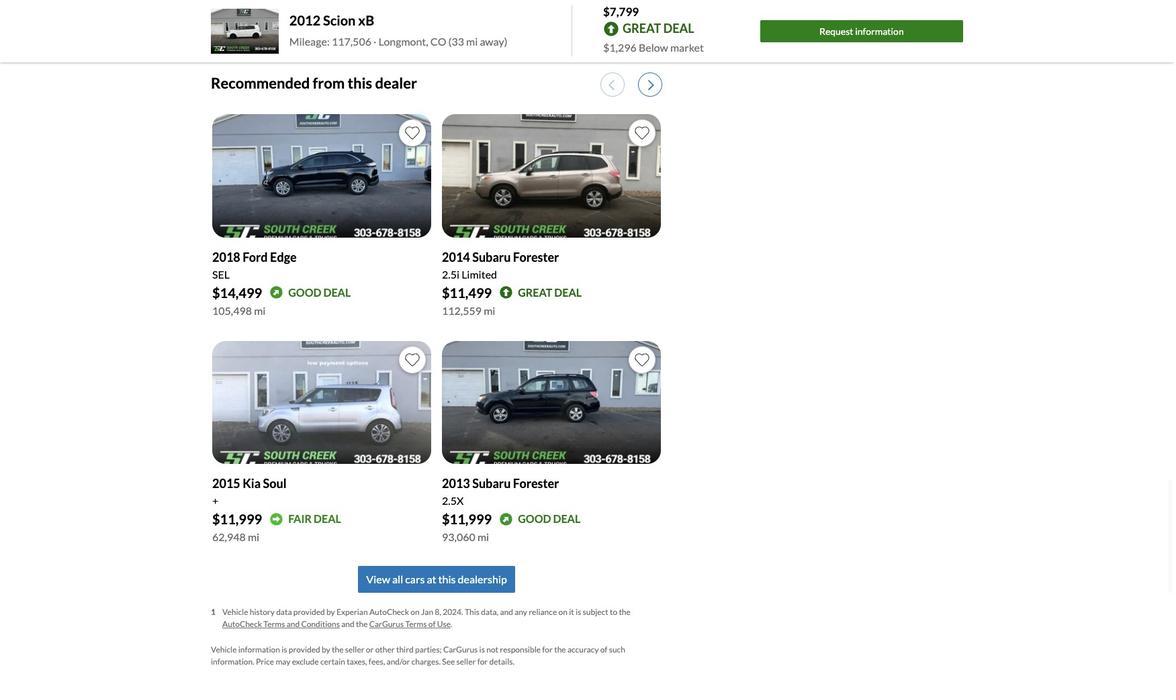 Task type: describe. For each thing, give the bounding box(es) containing it.
scroll left image
[[609, 79, 615, 91]]

me,"
[[375, 4, 389, 14]]

good for $14,499
[[289, 286, 322, 299]]

away)
[[480, 35, 508, 48]]

2013
[[442, 477, 470, 491]]

or
[[366, 645, 374, 655]]

use
[[437, 620, 451, 630]]

93,060
[[442, 531, 476, 544]]

reliance
[[529, 608, 557, 618]]

93,060 mi
[[442, 531, 489, 544]]

conditions
[[301, 620, 340, 630]]

this
[[465, 608, 480, 618]]

$7,799
[[604, 5, 639, 19]]

it
[[569, 608, 574, 618]]

see
[[442, 658, 455, 668]]

history
[[250, 608, 275, 618]]

by inside "vehicle information is provided by the seller or other third parties; cargurus is not responsible for the accuracy of such information. price may exclude certain taxes, fees, and/or charges. see seller for details."
[[322, 645, 331, 655]]

great deal
[[623, 21, 695, 35]]

provided inside 1 vehicle history data provided by experian autocheck on jan 8, 2024. this data, and any reliance on it is subject to the autocheck terms and conditions and the cargurus terms of use .
[[294, 608, 325, 618]]

our
[[436, 4, 448, 14]]

information.
[[211, 658, 255, 668]]

data
[[276, 608, 292, 618]]

clicking
[[322, 4, 349, 14]]

xb
[[358, 12, 375, 28]]

2012
[[290, 12, 321, 28]]

information for request
[[856, 25, 904, 37]]

112,559
[[442, 304, 482, 317]]

1 vehicle history data provided by experian autocheck on jan 8, 2024. this data, and any reliance on it is subject to the autocheck terms and conditions and the cargurus terms of use .
[[211, 608, 631, 630]]

sel
[[212, 268, 230, 281]]

experian
[[337, 608, 368, 618]]

deal for 2014 subaru forester
[[555, 286, 582, 299]]

2024.
[[443, 608, 463, 618]]

mi for 2013 subaru forester
[[478, 531, 489, 544]]

good deal image for $14,499
[[270, 287, 283, 299]]

responsible
[[500, 645, 541, 655]]

you
[[391, 4, 404, 14]]

2015
[[212, 477, 240, 491]]

1 horizontal spatial is
[[480, 645, 485, 655]]

·
[[374, 35, 377, 48]]

1 horizontal spatial for
[[543, 645, 553, 655]]

by clicking "email me," you agree to our
[[311, 4, 450, 14]]

by inside 1 vehicle history data provided by experian autocheck on jan 8, 2024. this data, and any reliance on it is subject to the autocheck terms and conditions and the cargurus terms of use .
[[327, 608, 335, 618]]

1
[[211, 608, 216, 618]]

details.
[[490, 658, 515, 668]]

third
[[397, 645, 414, 655]]

scroll right image
[[649, 79, 655, 91]]

2012 scion xb mileage: 117,506 · longmont, co (33 mi away)
[[290, 12, 508, 48]]

edge
[[270, 250, 297, 265]]

105,498
[[212, 304, 252, 317]]

.
[[451, 620, 453, 630]]

not
[[487, 645, 499, 655]]

2 on from the left
[[559, 608, 568, 618]]

other
[[376, 645, 395, 655]]

0 horizontal spatial this
[[348, 74, 372, 92]]

recommended from this dealer
[[211, 74, 417, 92]]

parties;
[[415, 645, 442, 655]]

data,
[[481, 608, 499, 618]]

of inside 1 vehicle history data provided by experian autocheck on jan 8, 2024. this data, and any reliance on it is subject to the autocheck terms and conditions and the cargurus terms of use .
[[429, 620, 436, 630]]

cargurus inside 1 vehicle history data provided by experian autocheck on jan 8, 2024. this data, and any reliance on it is subject to the autocheck terms and conditions and the cargurus terms of use .
[[370, 620, 404, 630]]

dealership
[[458, 573, 507, 586]]

deal for 2018 ford edge
[[324, 286, 351, 299]]

kia
[[243, 477, 261, 491]]

the left accuracy
[[555, 645, 566, 655]]

mileage:
[[290, 35, 330, 48]]

jan
[[421, 608, 434, 618]]

at
[[427, 573, 437, 586]]

the down experian
[[356, 620, 368, 630]]

request
[[820, 25, 854, 37]]

vehicle information is provided by the seller or other third parties; cargurus is not responsible for the accuracy of such information. price may exclude certain taxes, fees, and/or charges. see seller for details.
[[211, 645, 626, 668]]

$11,999 for $11,499
[[442, 512, 492, 528]]

price
[[256, 658, 274, 668]]

0 vertical spatial autocheck
[[370, 608, 409, 618]]

cargurus terms of use link
[[370, 620, 451, 630]]

2014
[[442, 250, 470, 265]]

may
[[276, 658, 291, 668]]

longmont,
[[379, 35, 429, 48]]

charges.
[[412, 658, 441, 668]]

request information
[[820, 25, 904, 37]]

2015 kia soul image
[[212, 341, 432, 465]]

deal
[[664, 21, 695, 35]]

2.5x
[[442, 495, 464, 508]]

below
[[639, 41, 669, 53]]

from
[[313, 74, 345, 92]]

view
[[366, 573, 390, 586]]

subaru for $11,499
[[473, 250, 511, 265]]

the right subject
[[619, 608, 631, 618]]

good for $11,999
[[518, 513, 551, 526]]

1 vertical spatial this
[[439, 573, 456, 586]]

co
[[431, 35, 447, 48]]

fair
[[289, 513, 312, 526]]

is inside 1 vehicle history data provided by experian autocheck on jan 8, 2024. this data, and any reliance on it is subject to the autocheck terms and conditions and the cargurus terms of use .
[[576, 608, 582, 618]]

(33
[[449, 35, 464, 48]]

deal for 2015 kia soul
[[314, 513, 341, 526]]

62,948
[[212, 531, 246, 544]]

"email
[[350, 4, 373, 14]]

112,559 mi
[[442, 304, 496, 317]]

autocheck terms and conditions link
[[222, 620, 340, 630]]

fair deal
[[289, 513, 341, 526]]

great
[[518, 286, 553, 299]]



Task type: vqa. For each thing, say whether or not it's contained in the screenshot.
Reported. to the bottom
no



Task type: locate. For each thing, give the bounding box(es) containing it.
0 horizontal spatial and
[[287, 620, 300, 630]]

0 horizontal spatial good
[[289, 286, 322, 299]]

1 vertical spatial good deal image
[[500, 513, 513, 526]]

for down not
[[478, 658, 488, 668]]

is up may
[[282, 645, 287, 655]]

2018 ford edge sel
[[212, 250, 297, 281]]

vehicle up the information.
[[211, 645, 237, 655]]

$11,499
[[442, 285, 492, 301]]

1 horizontal spatial good deal image
[[500, 513, 513, 526]]

mi right 112,559
[[484, 304, 496, 317]]

of
[[429, 620, 436, 630], [601, 645, 608, 655]]

0 horizontal spatial seller
[[345, 645, 365, 655]]

1 vertical spatial seller
[[457, 658, 476, 668]]

ford
[[243, 250, 268, 265]]

great deal
[[518, 286, 582, 299]]

1 horizontal spatial good
[[518, 513, 551, 526]]

this
[[348, 74, 372, 92], [439, 573, 456, 586]]

mi
[[467, 35, 478, 48], [254, 304, 266, 317], [484, 304, 496, 317], [248, 531, 260, 544], [478, 531, 489, 544]]

provided up exclude
[[289, 645, 320, 655]]

subaru for $11,999
[[473, 477, 511, 491]]

good deal image down 2018 ford edge sel
[[270, 287, 283, 299]]

mi right (33
[[467, 35, 478, 48]]

2014 subaru forester image
[[442, 115, 661, 238]]

1 horizontal spatial seller
[[457, 658, 476, 668]]

deal for 2013 subaru forester
[[554, 513, 581, 526]]

cargurus up other
[[370, 620, 404, 630]]

mi inside 2012 scion xb mileage: 117,506 · longmont, co (33 mi away)
[[467, 35, 478, 48]]

information up price
[[238, 645, 280, 655]]

subaru right '2013'
[[473, 477, 511, 491]]

2013 subaru forester image
[[442, 341, 661, 465]]

0 horizontal spatial $11,999
[[212, 512, 262, 528]]

cargurus up 'see'
[[444, 645, 478, 655]]

information for vehicle
[[238, 645, 280, 655]]

0 vertical spatial to
[[427, 4, 435, 14]]

the up certain
[[332, 645, 344, 655]]

1 vertical spatial information
[[238, 645, 280, 655]]

0 vertical spatial cargurus
[[370, 620, 404, 630]]

good deal image for $11,999
[[500, 513, 513, 526]]

$1,296
[[604, 41, 637, 53]]

1 forester from the top
[[513, 250, 560, 265]]

forester
[[513, 250, 560, 265], [513, 477, 560, 491]]

good
[[289, 286, 322, 299], [518, 513, 551, 526]]

good down "edge"
[[289, 286, 322, 299]]

subject
[[583, 608, 609, 618]]

$11,999 up 62,948 mi
[[212, 512, 262, 528]]

1 terms from the left
[[264, 620, 285, 630]]

0 vertical spatial provided
[[294, 608, 325, 618]]

is right it
[[576, 608, 582, 618]]

to right subject
[[610, 608, 618, 618]]

and/or
[[387, 658, 410, 668]]

2 terms from the left
[[406, 620, 427, 630]]

0 horizontal spatial terms
[[264, 620, 285, 630]]

dealer
[[375, 74, 417, 92]]

information
[[856, 25, 904, 37], [238, 645, 280, 655]]

provided up conditions in the bottom left of the page
[[294, 608, 325, 618]]

market
[[671, 41, 704, 53]]

on
[[411, 608, 420, 618], [559, 608, 568, 618]]

1 $11,999 from the left
[[212, 512, 262, 528]]

1 on from the left
[[411, 608, 420, 618]]

1 subaru from the top
[[473, 250, 511, 265]]

1 horizontal spatial information
[[856, 25, 904, 37]]

this right from
[[348, 74, 372, 92]]

subaru up limited
[[473, 250, 511, 265]]

great
[[623, 21, 662, 35]]

$11,999
[[212, 512, 262, 528], [442, 512, 492, 528]]

mi right 93,060
[[478, 531, 489, 544]]

by
[[327, 608, 335, 618], [322, 645, 331, 655]]

0 vertical spatial good
[[289, 286, 322, 299]]

limited
[[462, 268, 497, 281]]

2 horizontal spatial is
[[576, 608, 582, 618]]

mi for 2015 kia soul
[[248, 531, 260, 544]]

fair deal image
[[270, 513, 283, 526]]

0 vertical spatial information
[[856, 25, 904, 37]]

$1,296 below market
[[604, 41, 704, 53]]

forester for $11,499
[[513, 250, 560, 265]]

good deal down "edge"
[[289, 286, 351, 299]]

0 horizontal spatial good deal
[[289, 286, 351, 299]]

8,
[[435, 608, 442, 618]]

mi right 105,498 at top
[[254, 304, 266, 317]]

1 vertical spatial vehicle
[[211, 645, 237, 655]]

1 horizontal spatial $11,999
[[442, 512, 492, 528]]

mi for 2014 subaru forester
[[484, 304, 496, 317]]

good deal for $11,999
[[518, 513, 581, 526]]

0 horizontal spatial information
[[238, 645, 280, 655]]

0 horizontal spatial good deal image
[[270, 287, 283, 299]]

0 vertical spatial for
[[543, 645, 553, 655]]

cargurus inside "vehicle information is provided by the seller or other third parties; cargurus is not responsible for the accuracy of such information. price may exclude certain taxes, fees, and/or charges. see seller for details."
[[444, 645, 478, 655]]

of left such
[[601, 645, 608, 655]]

117,506
[[332, 35, 372, 48]]

1 horizontal spatial of
[[601, 645, 608, 655]]

2015 kia soul +
[[212, 477, 287, 508]]

forester inside 2013 subaru forester 2.5x
[[513, 477, 560, 491]]

2014 subaru forester 2.5i limited
[[442, 250, 560, 281]]

view all cars at this dealership link
[[358, 567, 515, 594]]

0 vertical spatial by
[[327, 608, 335, 618]]

2 subaru from the top
[[473, 477, 511, 491]]

vehicle inside "vehicle information is provided by the seller or other third parties; cargurus is not responsible for the accuracy of such information. price may exclude certain taxes, fees, and/or charges. see seller for details."
[[211, 645, 237, 655]]

forester for $11,999
[[513, 477, 560, 491]]

0 horizontal spatial of
[[429, 620, 436, 630]]

1 vertical spatial for
[[478, 658, 488, 668]]

by up certain
[[322, 645, 331, 655]]

1 horizontal spatial on
[[559, 608, 568, 618]]

+
[[212, 495, 219, 508]]

1 vertical spatial subaru
[[473, 477, 511, 491]]

vehicle right 1
[[222, 608, 248, 618]]

on left it
[[559, 608, 568, 618]]

2 forester from the top
[[513, 477, 560, 491]]

1 horizontal spatial cargurus
[[444, 645, 478, 655]]

1 vertical spatial cargurus
[[444, 645, 478, 655]]

certain
[[321, 658, 345, 668]]

$14,499
[[212, 285, 262, 301]]

1 vertical spatial to
[[610, 608, 618, 618]]

0 vertical spatial seller
[[345, 645, 365, 655]]

soul
[[263, 477, 287, 491]]

mi for 2018 ford edge
[[254, 304, 266, 317]]

2 $11,999 from the left
[[442, 512, 492, 528]]

information inside request information button
[[856, 25, 904, 37]]

1 horizontal spatial and
[[342, 620, 355, 630]]

seller right 'see'
[[457, 658, 476, 668]]

terms down jan
[[406, 620, 427, 630]]

provided
[[294, 608, 325, 618], [289, 645, 320, 655]]

1 vertical spatial good deal
[[518, 513, 581, 526]]

subaru inside 2014 subaru forester 2.5i limited
[[473, 250, 511, 265]]

0 vertical spatial forester
[[513, 250, 560, 265]]

seller up taxes,
[[345, 645, 365, 655]]

scion
[[323, 12, 356, 28]]

vehicle inside 1 vehicle history data provided by experian autocheck on jan 8, 2024. this data, and any reliance on it is subject to the autocheck terms and conditions and the cargurus terms of use .
[[222, 608, 248, 618]]

$11,999 for $14,499
[[212, 512, 262, 528]]

2 horizontal spatial and
[[500, 608, 513, 618]]

seller
[[345, 645, 365, 655], [457, 658, 476, 668]]

0 horizontal spatial autocheck
[[222, 620, 262, 630]]

1 vertical spatial forester
[[513, 477, 560, 491]]

autocheck down 'history'
[[222, 620, 262, 630]]

and down experian
[[342, 620, 355, 630]]

this right the at at the bottom
[[439, 573, 456, 586]]

great deal image
[[500, 287, 513, 299]]

105,498 mi
[[212, 304, 266, 317]]

1 horizontal spatial terms
[[406, 620, 427, 630]]

0 vertical spatial vehicle
[[222, 608, 248, 618]]

to
[[427, 4, 435, 14], [610, 608, 618, 618]]

0 horizontal spatial is
[[282, 645, 287, 655]]

request information button
[[761, 20, 964, 42]]

such
[[609, 645, 626, 655]]

0 horizontal spatial on
[[411, 608, 420, 618]]

$11,999 up 93,060 mi at bottom left
[[442, 512, 492, 528]]

is left not
[[480, 645, 485, 655]]

to inside 1 vehicle history data provided by experian autocheck on jan 8, 2024. this data, and any reliance on it is subject to the autocheck terms and conditions and the cargurus terms of use .
[[610, 608, 618, 618]]

for right "responsible"
[[543, 645, 553, 655]]

by up conditions in the bottom left of the page
[[327, 608, 335, 618]]

good deal image down 2013 subaru forester 2.5x
[[500, 513, 513, 526]]

any
[[515, 608, 528, 618]]

view all cars at this dealership
[[366, 573, 507, 586]]

information right request
[[856, 25, 904, 37]]

1 horizontal spatial good deal
[[518, 513, 581, 526]]

2018
[[212, 250, 240, 265]]

good deal down 2013 subaru forester 2.5x
[[518, 513, 581, 526]]

of inside "vehicle information is provided by the seller or other third parties; cargurus is not responsible for the accuracy of such information. price may exclude certain taxes, fees, and/or charges. see seller for details."
[[601, 645, 608, 655]]

all
[[393, 573, 403, 586]]

autocheck up cargurus terms of use "link"
[[370, 608, 409, 618]]

good deal image
[[270, 287, 283, 299], [500, 513, 513, 526]]

recommended
[[211, 74, 310, 92]]

cars
[[406, 573, 425, 586]]

1 horizontal spatial to
[[610, 608, 618, 618]]

0 horizontal spatial cargurus
[[370, 620, 404, 630]]

0 vertical spatial good deal
[[289, 286, 351, 299]]

subaru inside 2013 subaru forester 2.5x
[[473, 477, 511, 491]]

information inside "vehicle information is provided by the seller or other third parties; cargurus is not responsible for the accuracy of such information. price may exclude certain taxes, fees, and/or charges. see seller for details."
[[238, 645, 280, 655]]

exclude
[[292, 658, 319, 668]]

good deal for $14,499
[[289, 286, 351, 299]]

terms down data
[[264, 620, 285, 630]]

0 horizontal spatial to
[[427, 4, 435, 14]]

and left "any"
[[500, 608, 513, 618]]

accuracy
[[568, 645, 599, 655]]

62,948 mi
[[212, 531, 260, 544]]

cargurus
[[370, 620, 404, 630], [444, 645, 478, 655]]

forester inside 2014 subaru forester 2.5i limited
[[513, 250, 560, 265]]

2012 scion xb image
[[211, 9, 279, 54]]

autocheck
[[370, 608, 409, 618], [222, 620, 262, 630]]

and down data
[[287, 620, 300, 630]]

on left jan
[[411, 608, 420, 618]]

0 vertical spatial subaru
[[473, 250, 511, 265]]

1 horizontal spatial autocheck
[[370, 608, 409, 618]]

0 vertical spatial good deal image
[[270, 287, 283, 299]]

mi right 62,948
[[248, 531, 260, 544]]

subaru
[[473, 250, 511, 265], [473, 477, 511, 491]]

terms
[[264, 620, 285, 630], [406, 620, 427, 630]]

1 vertical spatial good
[[518, 513, 551, 526]]

of left use
[[429, 620, 436, 630]]

2.5i
[[442, 268, 460, 281]]

fees,
[[369, 658, 385, 668]]

0 horizontal spatial for
[[478, 658, 488, 668]]

1 horizontal spatial this
[[439, 573, 456, 586]]

1 vertical spatial of
[[601, 645, 608, 655]]

to left our
[[427, 4, 435, 14]]

0 vertical spatial of
[[429, 620, 436, 630]]

provided inside "vehicle information is provided by the seller or other third parties; cargurus is not responsible for the accuracy of such information. price may exclude certain taxes, fees, and/or charges. see seller for details."
[[289, 645, 320, 655]]

1 vertical spatial by
[[322, 645, 331, 655]]

1 vertical spatial provided
[[289, 645, 320, 655]]

0 vertical spatial this
[[348, 74, 372, 92]]

taxes,
[[347, 658, 367, 668]]

2018 ford edge image
[[212, 115, 432, 238]]

1 vertical spatial autocheck
[[222, 620, 262, 630]]

good down 2013 subaru forester 2.5x
[[518, 513, 551, 526]]



